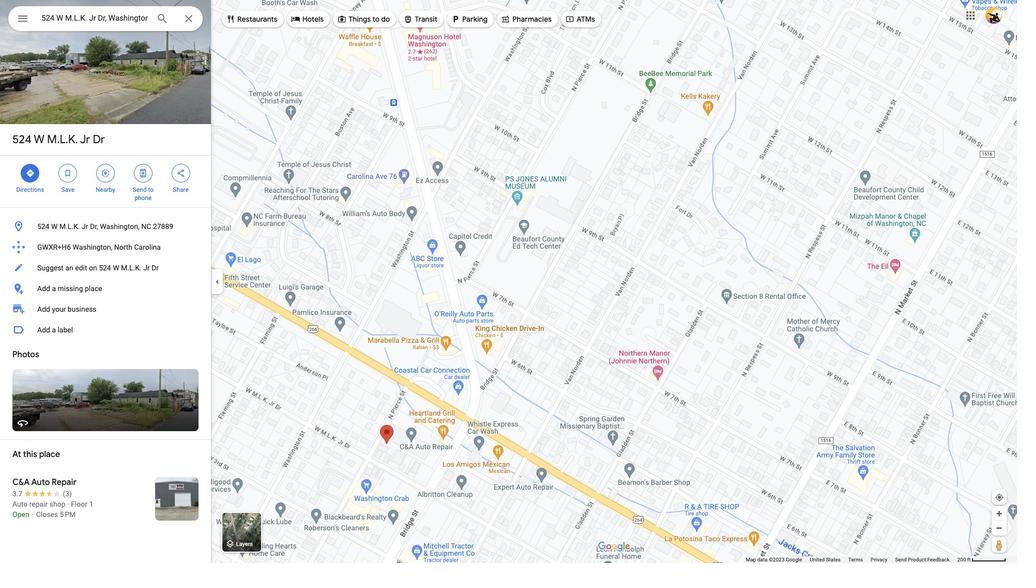 Task type: locate. For each thing, give the bounding box(es) containing it.
1 a from the top
[[52, 284, 56, 293]]

gwxr+h6
[[37, 243, 71, 251]]

 search field
[[8, 6, 203, 33]]

0 horizontal spatial dr
[[93, 132, 105, 147]]

repair
[[52, 477, 76, 488]]

1 vertical spatial add
[[37, 305, 50, 313]]

0 vertical spatial send
[[133, 186, 147, 193]]

1 horizontal spatial place
[[85, 284, 102, 293]]

m.l.k. down north
[[121, 264, 142, 272]]

1 vertical spatial dr
[[152, 264, 159, 272]]

0 vertical spatial jr
[[80, 132, 90, 147]]

send
[[133, 186, 147, 193], [895, 557, 907, 563]]

washington,
[[100, 222, 140, 231], [73, 243, 112, 251]]

missing
[[58, 284, 83, 293]]

w up gwxr+h6 on the left top of the page
[[51, 222, 58, 231]]

send left product
[[895, 557, 907, 563]]

to inside  things to do
[[373, 14, 380, 24]]

a inside 'add a label' button
[[52, 326, 56, 334]]

google account: ben nelson  
(ben.nelson1980@gmail.com) image
[[986, 7, 1002, 24]]

⋅
[[31, 510, 34, 519]]

0 vertical spatial dr
[[93, 132, 105, 147]]

add for add a missing place
[[37, 284, 50, 293]]

label
[[58, 326, 73, 334]]

terms
[[849, 557, 863, 563]]

jr up actions for 524 w m.l.k. jr dr region
[[80, 132, 90, 147]]

pharmacies
[[513, 14, 552, 24]]

 transit
[[404, 13, 438, 25]]

0 vertical spatial 524
[[12, 132, 32, 147]]

524 up the 
[[12, 132, 32, 147]]

parking
[[462, 14, 488, 24]]

add down 'suggest'
[[37, 284, 50, 293]]

hotels
[[302, 14, 324, 24]]

to left do
[[373, 14, 380, 24]]

auto
[[31, 477, 50, 488], [12, 500, 28, 508]]

place down the on
[[85, 284, 102, 293]]

at
[[12, 449, 21, 460]]

0 horizontal spatial send
[[133, 186, 147, 193]]

1 horizontal spatial w
[[51, 222, 58, 231]]

add your business
[[37, 305, 97, 313]]

2 vertical spatial 524
[[99, 264, 111, 272]]

524 w m.l.k. jr dr, washington, nc 27889
[[37, 222, 173, 231]]

carolina
[[134, 243, 161, 251]]

add for add a label
[[37, 326, 50, 334]]

524 inside suggest an edit on 524 w m.l.k. jr dr button
[[99, 264, 111, 272]]

1 horizontal spatial send
[[895, 557, 907, 563]]

w for 524 w m.l.k. jr dr
[[34, 132, 44, 147]]

footer
[[746, 556, 958, 563]]

data
[[757, 557, 768, 563]]

suggest an edit on 524 w m.l.k. jr dr button
[[0, 258, 211, 278]]

 restaurants
[[226, 13, 278, 25]]

add
[[37, 284, 50, 293], [37, 305, 50, 313], [37, 326, 50, 334]]

1 horizontal spatial 524
[[37, 222, 49, 231]]

0 horizontal spatial to
[[148, 186, 154, 193]]

a
[[52, 284, 56, 293], [52, 326, 56, 334]]

·
[[67, 500, 69, 508]]

w up the 
[[34, 132, 44, 147]]

w for 524 w m.l.k. jr dr, washington, nc 27889
[[51, 222, 58, 231]]

0 vertical spatial m.l.k.
[[47, 132, 78, 147]]

2 vertical spatial add
[[37, 326, 50, 334]]

None field
[[41, 12, 148, 24]]

1 vertical spatial 524
[[37, 222, 49, 231]]

0 vertical spatial a
[[52, 284, 56, 293]]

your
[[52, 305, 66, 313]]

suggest
[[37, 264, 64, 272]]

0 horizontal spatial 524
[[12, 132, 32, 147]]

add left your
[[37, 305, 50, 313]]

send for send to phone
[[133, 186, 147, 193]]

1
[[89, 500, 93, 508]]

m.l.k.
[[47, 132, 78, 147], [59, 222, 80, 231], [121, 264, 142, 272]]

send inside button
[[895, 557, 907, 563]]

 button
[[8, 6, 37, 33]]

add your business link
[[0, 299, 211, 320]]

0 vertical spatial add
[[37, 284, 50, 293]]

m.l.k. for dr
[[47, 132, 78, 147]]

atms
[[577, 14, 595, 24]]

2 vertical spatial w
[[113, 264, 119, 272]]

dr down carolina at top
[[152, 264, 159, 272]]

 things to do
[[337, 13, 390, 25]]


[[337, 13, 347, 25]]

m.l.k. left dr,
[[59, 222, 80, 231]]

2 horizontal spatial 524
[[99, 264, 111, 272]]

524 w m.l.k. jr dr main content
[[0, 0, 211, 563]]

0 vertical spatial w
[[34, 132, 44, 147]]

place right "this"
[[39, 449, 60, 460]]

524 W M.L.K. Jr Dr, Washington, NC 27889 field
[[8, 6, 203, 31]]


[[501, 13, 510, 25]]

privacy
[[871, 557, 888, 563]]

0 horizontal spatial auto
[[12, 500, 28, 508]]

send inside send to phone
[[133, 186, 147, 193]]

add a label button
[[0, 320, 211, 340]]

send up "phone"
[[133, 186, 147, 193]]

dr up the 
[[93, 132, 105, 147]]

a left missing
[[52, 284, 56, 293]]

layers
[[236, 541, 253, 548]]

0 vertical spatial washington,
[[100, 222, 140, 231]]

zoom out image
[[996, 524, 1003, 532]]

w down north
[[113, 264, 119, 272]]

©2023
[[769, 557, 785, 563]]

terms button
[[849, 556, 863, 563]]

524 inside 524 w m.l.k. jr dr, washington, nc 27889 button
[[37, 222, 49, 231]]

0 vertical spatial to
[[373, 14, 380, 24]]

0 horizontal spatial w
[[34, 132, 44, 147]]

m.l.k. inside 524 w m.l.k. jr dr, washington, nc 27889 button
[[59, 222, 80, 231]]

place
[[85, 284, 102, 293], [39, 449, 60, 460]]

1 vertical spatial to
[[148, 186, 154, 193]]

2 vertical spatial m.l.k.
[[121, 264, 142, 272]]

ft
[[968, 557, 971, 563]]

restaurants
[[237, 14, 278, 24]]

0 vertical spatial auto
[[31, 477, 50, 488]]

add left label on the left bottom
[[37, 326, 50, 334]]

2 a from the top
[[52, 326, 56, 334]]

1 vertical spatial m.l.k.
[[59, 222, 80, 231]]

place inside button
[[85, 284, 102, 293]]

5 pm
[[60, 510, 76, 519]]

a for missing
[[52, 284, 56, 293]]

footer containing map data ©2023 google
[[746, 556, 958, 563]]

product
[[908, 557, 926, 563]]

1 horizontal spatial to
[[373, 14, 380, 24]]

1 vertical spatial send
[[895, 557, 907, 563]]

at this place
[[12, 449, 60, 460]]

footer inside google maps element
[[746, 556, 958, 563]]

auto repair shop · floor 1 open ⋅ closes 5 pm
[[12, 500, 93, 519]]

2 add from the top
[[37, 305, 50, 313]]

1 horizontal spatial dr
[[152, 264, 159, 272]]

open
[[12, 510, 29, 519]]

things
[[349, 14, 371, 24]]

524 up gwxr+h6 on the left top of the page
[[37, 222, 49, 231]]

jr left dr,
[[82, 222, 88, 231]]

zoom in image
[[996, 510, 1003, 518]]

c&a auto repair
[[12, 477, 76, 488]]

1 vertical spatial w
[[51, 222, 58, 231]]

1 vertical spatial place
[[39, 449, 60, 460]]

privacy button
[[871, 556, 888, 563]]

1 add from the top
[[37, 284, 50, 293]]

auto up 3.7 stars 3 reviews 'image'
[[31, 477, 50, 488]]

3 add from the top
[[37, 326, 50, 334]]

nearby
[[96, 186, 115, 193]]

to inside send to phone
[[148, 186, 154, 193]]

actions for 524 w m.l.k. jr dr region
[[0, 156, 211, 207]]

floor
[[71, 500, 87, 508]]

auto up open
[[12, 500, 28, 508]]

washington, up the on
[[73, 243, 112, 251]]

to
[[373, 14, 380, 24], [148, 186, 154, 193]]

washington, up north
[[100, 222, 140, 231]]

1 vertical spatial a
[[52, 326, 56, 334]]


[[138, 168, 148, 179]]

1 vertical spatial jr
[[82, 222, 88, 231]]

3.7
[[12, 490, 22, 498]]

c&a
[[12, 477, 30, 488]]

m.l.k. up 
[[47, 132, 78, 147]]

w
[[34, 132, 44, 147], [51, 222, 58, 231], [113, 264, 119, 272]]

524 right the on
[[99, 264, 111, 272]]

1 vertical spatial auto
[[12, 500, 28, 508]]

to up "phone"
[[148, 186, 154, 193]]

1 horizontal spatial auto
[[31, 477, 50, 488]]

jr down carolina at top
[[143, 264, 150, 272]]

0 vertical spatial place
[[85, 284, 102, 293]]

a inside add a missing place button
[[52, 284, 56, 293]]

 hotels
[[291, 13, 324, 25]]

a left label on the left bottom
[[52, 326, 56, 334]]



Task type: describe. For each thing, give the bounding box(es) containing it.
none field inside 524 w m.l.k. jr dr, washington, nc 27889 "field"
[[41, 12, 148, 24]]

share
[[173, 186, 189, 193]]

google
[[786, 557, 802, 563]]

 pharmacies
[[501, 13, 552, 25]]

dr,
[[90, 222, 98, 231]]


[[63, 168, 73, 179]]

200 ft
[[958, 557, 971, 563]]

3.7 stars 3 reviews image
[[12, 489, 72, 499]]

524 w m.l.k. jr dr
[[12, 132, 105, 147]]

524 for 524 w m.l.k. jr dr
[[12, 132, 32, 147]]

show street view coverage image
[[992, 537, 1007, 553]]

m.l.k. for dr,
[[59, 222, 80, 231]]

google maps element
[[0, 0, 1017, 563]]

send product feedback button
[[895, 556, 950, 563]]

on
[[89, 264, 97, 272]]


[[17, 11, 29, 26]]

do
[[381, 14, 390, 24]]

send for send product feedback
[[895, 557, 907, 563]]

send to phone
[[133, 186, 154, 202]]

an
[[65, 264, 73, 272]]

dr inside button
[[152, 264, 159, 272]]

phone
[[135, 194, 152, 202]]

this
[[23, 449, 37, 460]]

200
[[958, 557, 966, 563]]

north
[[114, 243, 132, 251]]

add a missing place button
[[0, 278, 211, 299]]

send product feedback
[[895, 557, 950, 563]]

200 ft button
[[958, 557, 1006, 563]]

nc
[[141, 222, 151, 231]]

directions
[[16, 186, 44, 193]]

gwxr+h6 washington, north carolina button
[[0, 237, 211, 258]]

jr for dr,
[[82, 222, 88, 231]]

1 vertical spatial washington,
[[73, 243, 112, 251]]

 parking
[[451, 13, 488, 25]]

auto inside auto repair shop · floor 1 open ⋅ closes 5 pm
[[12, 500, 28, 508]]

united states
[[810, 557, 841, 563]]

edit
[[75, 264, 87, 272]]

add a label
[[37, 326, 73, 334]]

states
[[826, 557, 841, 563]]

show your location image
[[995, 493, 1004, 502]]

 atms
[[565, 13, 595, 25]]

2 horizontal spatial w
[[113, 264, 119, 272]]

business
[[68, 305, 97, 313]]

suggest an edit on 524 w m.l.k. jr dr
[[37, 264, 159, 272]]

map data ©2023 google
[[746, 557, 802, 563]]

2 vertical spatial jr
[[143, 264, 150, 272]]


[[565, 13, 575, 25]]


[[101, 168, 110, 179]]

0 horizontal spatial place
[[39, 449, 60, 460]]

m.l.k. inside suggest an edit on 524 w m.l.k. jr dr button
[[121, 264, 142, 272]]


[[26, 168, 35, 179]]

collapse side panel image
[[212, 276, 223, 287]]

photos
[[12, 350, 39, 360]]

united
[[810, 557, 825, 563]]

524 w m.l.k. jr dr, washington, nc 27889 button
[[0, 216, 211, 237]]

closes
[[36, 510, 58, 519]]

add a missing place
[[37, 284, 102, 293]]

gwxr+h6 washington, north carolina
[[37, 243, 161, 251]]

jr for dr
[[80, 132, 90, 147]]

(3)
[[63, 490, 72, 498]]


[[291, 13, 300, 25]]

transit
[[415, 14, 438, 24]]

27889
[[153, 222, 173, 231]]


[[226, 13, 235, 25]]

united states button
[[810, 556, 841, 563]]


[[176, 168, 185, 179]]


[[451, 13, 460, 25]]


[[404, 13, 413, 25]]

a for label
[[52, 326, 56, 334]]

524 for 524 w m.l.k. jr dr, washington, nc 27889
[[37, 222, 49, 231]]

map
[[746, 557, 756, 563]]

feedback
[[928, 557, 950, 563]]

shop
[[50, 500, 65, 508]]

add for add your business
[[37, 305, 50, 313]]

save
[[61, 186, 74, 193]]

repair
[[29, 500, 48, 508]]



Task type: vqa. For each thing, say whether or not it's contained in the screenshot.


